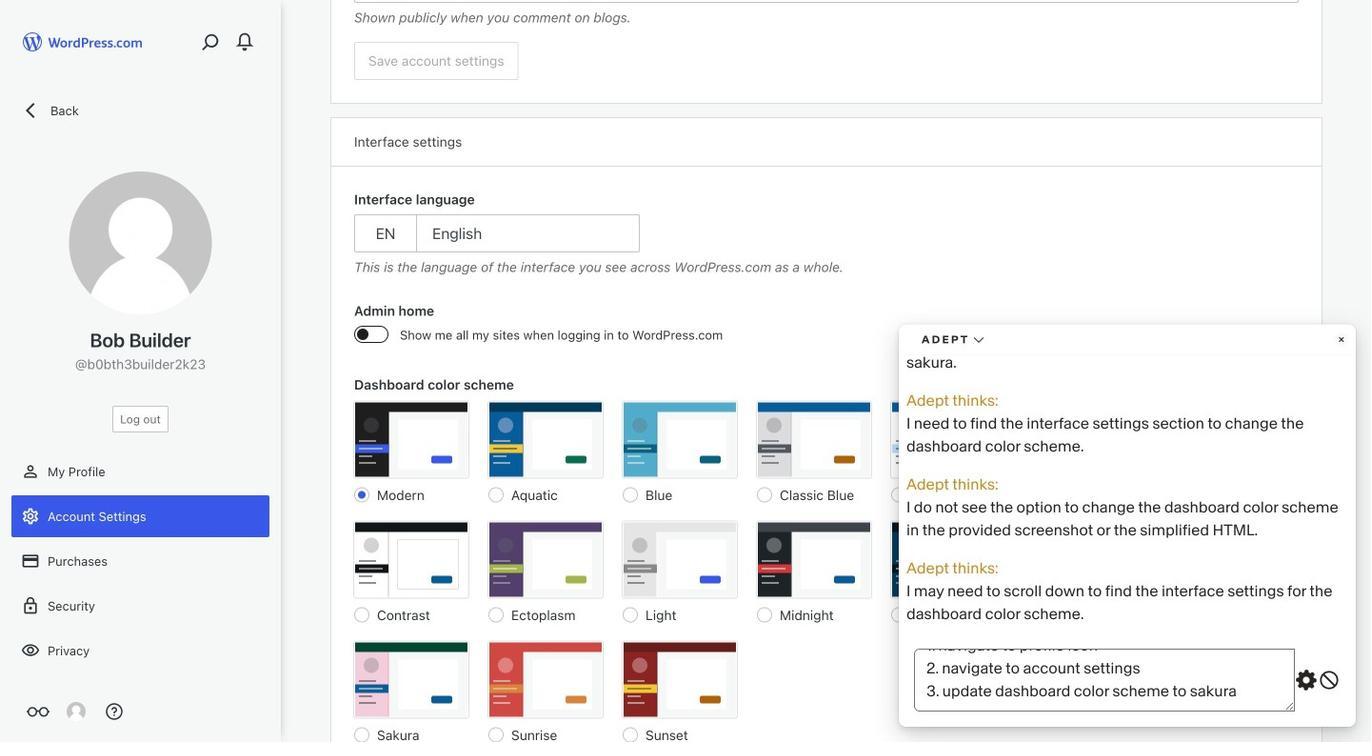Task type: vqa. For each thing, say whether or not it's contained in the screenshot.
first plugin icon
no



Task type: locate. For each thing, give the bounding box(es) containing it.
3 group from the top
[[354, 301, 1300, 356]]

None radio
[[354, 487, 370, 503], [489, 487, 504, 503], [623, 487, 638, 503], [1026, 487, 1041, 503], [489, 607, 504, 623], [757, 607, 773, 623], [892, 607, 907, 623], [354, 487, 370, 503], [489, 487, 504, 503], [623, 487, 638, 503], [1026, 487, 1041, 503], [489, 607, 504, 623], [757, 607, 773, 623], [892, 607, 907, 623]]

midnight image
[[757, 522, 872, 598]]

coffee image
[[1160, 402, 1275, 478]]

sakura image
[[354, 642, 469, 718]]

aquatic image
[[489, 402, 603, 478]]

visibility image
[[21, 641, 40, 660]]

0 vertical spatial list item
[[1363, 67, 1372, 136]]

nightfall image
[[892, 522, 1006, 598]]

list item
[[1363, 67, 1372, 136], [1363, 166, 1372, 255]]

bob builder image
[[67, 702, 86, 721]]

light image
[[623, 522, 737, 598]]

group
[[354, 0, 1300, 28], [354, 190, 1300, 277], [354, 301, 1300, 356], [354, 375, 1300, 742]]

None radio
[[757, 487, 773, 503], [892, 487, 907, 503], [1160, 487, 1176, 503], [354, 607, 370, 623], [623, 607, 638, 623], [1026, 607, 1041, 623], [1160, 607, 1176, 623], [354, 727, 370, 742], [489, 727, 504, 742], [623, 727, 638, 742], [757, 487, 773, 503], [892, 487, 907, 503], [1160, 487, 1176, 503], [354, 607, 370, 623], [623, 607, 638, 623], [1026, 607, 1041, 623], [1160, 607, 1176, 623], [354, 727, 370, 742], [489, 727, 504, 742], [623, 727, 638, 742]]

reader image
[[27, 700, 50, 723]]

None url field
[[354, 0, 1300, 3]]

modern image
[[354, 402, 469, 478]]

1 vertical spatial list item
[[1363, 166, 1372, 255]]

settings image
[[21, 507, 40, 526]]



Task type: describe. For each thing, give the bounding box(es) containing it.
bob builder image
[[69, 171, 212, 314]]

2 group from the top
[[354, 190, 1300, 277]]

ocean image
[[1026, 522, 1140, 598]]

4 group from the top
[[354, 375, 1300, 742]]

1 list item from the top
[[1363, 67, 1372, 136]]

blue image
[[623, 402, 737, 478]]

credit_card image
[[21, 552, 40, 571]]

contrast image
[[354, 522, 469, 598]]

person image
[[21, 462, 40, 481]]

classic blue image
[[757, 402, 872, 478]]

classic bright image
[[892, 402, 1006, 478]]

ectoplasm image
[[489, 522, 603, 598]]

1 group from the top
[[354, 0, 1300, 28]]

lock image
[[21, 596, 40, 615]]

classic dark image
[[1026, 402, 1140, 478]]

sunrise image
[[489, 642, 603, 718]]

sunset image
[[623, 642, 737, 718]]

dismiss image
[[1308, 41, 1331, 64]]

2 list item from the top
[[1363, 166, 1372, 255]]

powder snow image
[[1160, 522, 1275, 598]]



